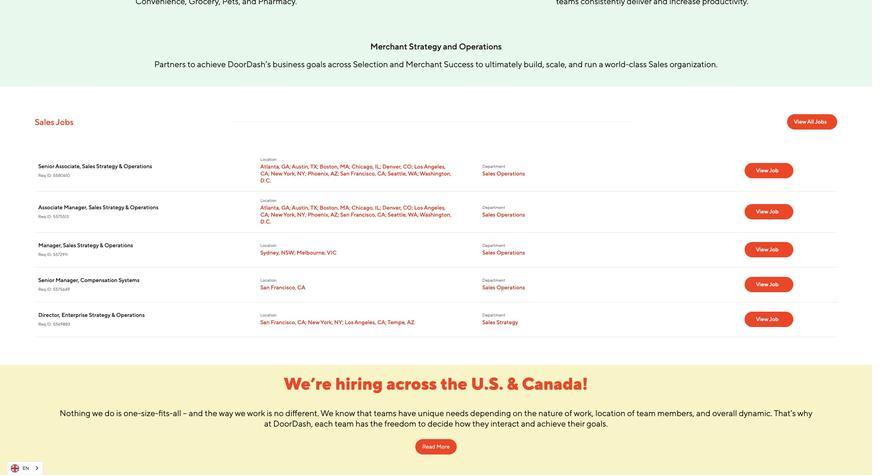 Task type: describe. For each thing, give the bounding box(es) containing it.
job for senior associate, sales strategy & operations
[[770, 167, 779, 174]]

chicago, for senior associate, sales strategy & operations
[[352, 163, 374, 170]]

doordash,
[[273, 419, 313, 428]]

view job link for director, enterprise strategy & operations
[[745, 312, 794, 327]]

director,
[[38, 312, 60, 318]]

that
[[357, 408, 372, 418]]

location for director, enterprise strategy & operations
[[260, 313, 277, 318]]

view job link for senior associate, sales strategy & operations
[[745, 163, 794, 178]]

class
[[629, 59, 647, 69]]

senior for senior manager, compensation systems
[[38, 277, 54, 283]]

operations inside "senior associate, sales strategy & operations req id: 5580610"
[[124, 163, 152, 169]]

organization.
[[670, 59, 718, 69]]

ma; for senior associate, sales strategy & operations
[[340, 163, 351, 170]]

systems
[[119, 277, 140, 283]]

senior for senior associate, sales strategy & operations
[[38, 163, 54, 169]]

nature
[[539, 408, 563, 418]]

merchant strategy and operations
[[371, 41, 502, 51]]

nothing we do is one-size-fits-all – and the way we work is no different. we know that teams have unique needs depending on the nature of work, location of team members, and overall dynamic. that's why at doordash, each team has the freedom to decide how they interact and achieve their goals.
[[60, 408, 813, 428]]

success
[[444, 59, 474, 69]]

different.
[[286, 408, 319, 418]]

their
[[568, 419, 585, 428]]

1 is from the left
[[116, 408, 122, 418]]

boston, for associate manager, sales strategy & operations
[[320, 204, 339, 211]]

view all jobs link
[[787, 114, 838, 129]]

department for associate manager, sales strategy & operations
[[483, 205, 506, 210]]

enterprise
[[61, 312, 88, 318]]

wa; for associate manager, sales strategy & operations
[[408, 211, 419, 218]]

2 horizontal spatial to
[[476, 59, 484, 69]]

view for associate manager, sales strategy & operations
[[756, 208, 769, 215]]

manager, for senior
[[56, 277, 79, 283]]

0 vertical spatial team
[[637, 408, 656, 418]]

read more link
[[416, 439, 457, 454]]

0 horizontal spatial jobs
[[56, 117, 74, 127]]

senior manager, compensation systems req id: 5575649
[[38, 277, 140, 292]]

scale,
[[546, 59, 567, 69]]

and up success
[[443, 41, 458, 51]]

sales inside "associate manager, sales strategy & operations req id: 5575513"
[[89, 204, 102, 211]]

los for associate manager, sales strategy & operations
[[414, 204, 423, 211]]

needs
[[446, 408, 469, 418]]

location sydney, nsw; melbourne, vic
[[260, 243, 337, 256]]

id: inside director, enterprise strategy & operations req id: 5569883
[[47, 322, 52, 327]]

york, for associate manager, sales strategy & operations
[[284, 211, 296, 218]]

business
[[273, 59, 305, 69]]

phoenix, for senior associate, sales strategy & operations
[[308, 170, 330, 177]]

teams
[[374, 408, 397, 418]]

the left way
[[205, 408, 217, 418]]

more
[[437, 443, 450, 450]]

1 vertical spatial team
[[335, 419, 354, 428]]

san francisco, ca; new york, ny; los angeles, ca; tempe, az link
[[260, 319, 415, 326]]

denver, for associate manager, sales strategy & operations
[[383, 204, 402, 211]]

sales inside manager, sales strategy & operations req id: 5572911
[[63, 242, 76, 249]]

ga; for senior associate, sales strategy & operations
[[281, 163, 291, 170]]

location atlanta, ga; austin, tx; boston, ma; chicago, il; denver, co; los angeles, ca; new york, ny; phoenix, az; san francisco, ca; seattle, wa; washington, d.c. for senior associate, sales strategy & operations
[[260, 157, 452, 184]]

associate,
[[55, 163, 81, 169]]

az; for associate manager, sales strategy & operations
[[331, 211, 339, 218]]

york, inside location san francisco, ca; new york, ny; los angeles, ca; tempe, az
[[321, 319, 333, 326]]

boston, for senior associate, sales strategy & operations
[[320, 163, 339, 170]]

way
[[219, 408, 233, 418]]

run
[[585, 59, 597, 69]]

melbourne,
[[297, 249, 326, 256]]

ultimately
[[485, 59, 522, 69]]

department sales operations for associate manager, sales strategy & operations
[[483, 205, 525, 218]]

a
[[599, 59, 604, 69]]

one-
[[124, 408, 141, 418]]

seattle, for senior associate, sales strategy & operations
[[388, 170, 407, 177]]

department for manager, sales strategy & operations
[[483, 243, 506, 248]]

unique
[[418, 408, 444, 418]]

senior associate, sales strategy & operations req id: 5580610
[[38, 163, 152, 178]]

york, for senior associate, sales strategy & operations
[[284, 170, 296, 177]]

do
[[105, 408, 115, 418]]

tempe,
[[388, 319, 406, 326]]

sales strategy link
[[483, 319, 518, 326]]

location san francisco, ca; new york, ny; los angeles, ca; tempe, az
[[260, 313, 415, 326]]

view for manager, sales strategy & operations
[[756, 246, 769, 253]]

department sales operations for senior manager, compensation systems
[[483, 278, 525, 291]]

location for associate manager, sales strategy & operations
[[260, 198, 277, 203]]

co; for associate manager, sales strategy & operations
[[403, 204, 413, 211]]

5575513
[[53, 214, 69, 219]]

fits-
[[159, 408, 173, 418]]

and left run on the right top
[[569, 59, 583, 69]]

ma; for associate manager, sales strategy & operations
[[340, 204, 351, 211]]

vic
[[327, 249, 337, 256]]

depending
[[471, 408, 511, 418]]

department for director, enterprise strategy & operations
[[483, 313, 506, 318]]

angeles, inside location san francisco, ca; new york, ny; los angeles, ca; tempe, az
[[355, 319, 376, 326]]

freedom
[[385, 419, 417, 428]]

and right "selection"
[[390, 59, 404, 69]]

sales inside "senior associate, sales strategy & operations req id: 5580610"
[[82, 163, 95, 169]]

2 we from the left
[[235, 408, 246, 418]]

sales jobs
[[35, 117, 74, 127]]

sales operations link for associate manager, sales strategy & operations
[[483, 211, 525, 218]]

associate
[[38, 204, 63, 211]]

job for senior manager, compensation systems
[[770, 281, 779, 288]]

department sales operations for manager, sales strategy & operations
[[483, 243, 525, 256]]

decide
[[428, 419, 453, 428]]

to inside nothing we do is one-size-fits-all – and the way we work is no different. we know that teams have unique needs depending on the nature of work, location of team members, and overall dynamic. that's why at doordash, each team has the freedom to decide how they interact and achieve their goals.
[[418, 419, 426, 428]]

nothing
[[60, 408, 91, 418]]

the up needs
[[441, 374, 468, 393]]

each
[[315, 419, 333, 428]]

department for senior manager, compensation systems
[[483, 278, 506, 283]]

interact
[[491, 419, 520, 428]]

selection
[[353, 59, 388, 69]]

1 horizontal spatial across
[[387, 374, 437, 393]]

department for senior associate, sales strategy & operations
[[483, 164, 506, 169]]

0 horizontal spatial across
[[328, 59, 352, 69]]

goals
[[307, 59, 326, 69]]

at
[[264, 419, 272, 428]]

2 is from the left
[[267, 408, 272, 418]]

the down the teams on the left bottom
[[370, 419, 383, 428]]

size-
[[141, 408, 159, 418]]

hiring
[[336, 374, 383, 393]]

view all jobs
[[794, 118, 827, 125]]

operations inside manager, sales strategy & operations req id: 5572911
[[104, 242, 133, 249]]

location for senior associate, sales strategy & operations
[[260, 157, 277, 162]]

view job link for senior manager, compensation systems
[[745, 277, 794, 292]]

compensation
[[80, 277, 117, 283]]

Language field
[[7, 462, 43, 475]]

overall
[[713, 408, 737, 418]]

0 horizontal spatial achieve
[[197, 59, 226, 69]]

partners
[[154, 59, 186, 69]]

5580610
[[53, 173, 70, 178]]

d.c. for associate manager, sales strategy & operations
[[260, 218, 271, 225]]

austin, for associate manager, sales strategy & operations
[[292, 204, 310, 211]]

how
[[455, 419, 471, 428]]

req inside "senior associate, sales strategy & operations req id: 5580610"
[[38, 173, 46, 178]]

sales operations link for senior manager, compensation systems
[[483, 284, 525, 291]]

build,
[[524, 59, 545, 69]]

req inside director, enterprise strategy & operations req id: 5569883
[[38, 322, 46, 327]]

location
[[596, 408, 626, 418]]

req inside "associate manager, sales strategy & operations req id: 5575513"
[[38, 214, 46, 219]]

il; for senior associate, sales strategy & operations
[[375, 163, 381, 170]]

and left overall
[[697, 408, 711, 418]]

associate manager, sales strategy & operations req id: 5575513
[[38, 204, 159, 219]]

partners to achieve doordash's business goals across selection and merchant success to ultimately build, scale, and run a world-class sales organization.
[[154, 59, 718, 69]]

members,
[[658, 408, 695, 418]]

operations inside director, enterprise strategy & operations req id: 5569883
[[116, 312, 145, 318]]

ny; for associate manager, sales strategy & operations
[[297, 211, 307, 218]]

doordash's
[[228, 59, 271, 69]]

location for senior manager, compensation systems
[[260, 278, 277, 283]]

atlanta, for senior associate, sales strategy & operations
[[260, 163, 280, 170]]

5575649
[[53, 287, 70, 292]]

department sales strategy
[[483, 313, 518, 326]]

austin, for senior associate, sales strategy & operations
[[292, 163, 310, 170]]

view job for director, enterprise strategy & operations
[[756, 316, 779, 323]]



Task type: vqa. For each thing, say whether or not it's contained in the screenshot.


Task type: locate. For each thing, give the bounding box(es) containing it.
san inside location san francisco, ca; new york, ny; los angeles, ca; tempe, az
[[260, 319, 270, 326]]

1 d.c. from the top
[[260, 177, 271, 184]]

1 il; from the top
[[375, 163, 381, 170]]

5 job from the top
[[770, 316, 779, 323]]

austin,
[[292, 163, 310, 170], [292, 204, 310, 211]]

operations inside "associate manager, sales strategy & operations req id: 5575513"
[[130, 204, 159, 211]]

id: inside manager, sales strategy & operations req id: 5572911
[[47, 252, 52, 257]]

4 department from the top
[[483, 278, 506, 283]]

view for senior manager, compensation systems
[[756, 281, 769, 288]]

angeles, for associate manager, sales strategy & operations
[[424, 204, 446, 211]]

req left "5580610"
[[38, 173, 46, 178]]

seattle, for associate manager, sales strategy & operations
[[388, 211, 407, 218]]

3 department from the top
[[483, 243, 506, 248]]

is right "do"
[[116, 408, 122, 418]]

4 department sales operations from the top
[[483, 278, 525, 291]]

1 vertical spatial merchant
[[406, 59, 442, 69]]

0 vertical spatial achieve
[[197, 59, 226, 69]]

on
[[513, 408, 523, 418]]

0 vertical spatial denver,
[[383, 163, 402, 170]]

2 vertical spatial angeles,
[[355, 319, 376, 326]]

1 ma; from the top
[[340, 163, 351, 170]]

1 vertical spatial across
[[387, 374, 437, 393]]

they
[[473, 419, 489, 428]]

ga; for associate manager, sales strategy & operations
[[281, 204, 291, 211]]

job for associate manager, sales strategy & operations
[[770, 208, 779, 215]]

id: inside senior manager, compensation systems req id: 5575649
[[47, 287, 52, 292]]

washington, for associate manager, sales strategy & operations
[[420, 211, 452, 218]]

0 vertical spatial los
[[414, 163, 423, 170]]

0 vertical spatial ny;
[[297, 170, 307, 177]]

senior inside senior manager, compensation systems req id: 5575649
[[38, 277, 54, 283]]

sales inside department sales strategy
[[483, 319, 496, 326]]

2 id: from the top
[[47, 214, 52, 219]]

across up have
[[387, 374, 437, 393]]

0 horizontal spatial of
[[565, 408, 572, 418]]

1 vertical spatial denver,
[[383, 204, 402, 211]]

san
[[340, 170, 350, 177], [340, 211, 350, 218], [260, 284, 270, 291], [260, 319, 270, 326]]

read more
[[423, 443, 450, 450]]

we left "do"
[[92, 408, 103, 418]]

across
[[328, 59, 352, 69], [387, 374, 437, 393]]

2 senior from the top
[[38, 277, 54, 283]]

ca
[[298, 284, 306, 291]]

2 atlanta, ga; austin, tx; boston, ma; chicago, il; denver, co; los angeles, ca; new york, ny; phoenix, az; san francisco, ca; seattle, wa; washington, d.c. link from the top
[[260, 204, 454, 225]]

department sales operations
[[483, 164, 525, 177], [483, 205, 525, 218], [483, 243, 525, 256], [483, 278, 525, 291]]

team left members,
[[637, 408, 656, 418]]

2 austin, from the top
[[292, 204, 310, 211]]

ny; for senior associate, sales strategy & operations
[[297, 170, 307, 177]]

san inside location san francisco, ca
[[260, 284, 270, 291]]

2 wa; from the top
[[408, 211, 419, 218]]

0 vertical spatial boston,
[[320, 163, 339, 170]]

is left "no"
[[267, 408, 272, 418]]

3 id: from the top
[[47, 252, 52, 257]]

2 seattle, from the top
[[388, 211, 407, 218]]

5572911
[[53, 252, 68, 257]]

3 req from the top
[[38, 252, 46, 257]]

we
[[321, 408, 334, 418]]

5 req from the top
[[38, 322, 46, 327]]

that's
[[774, 408, 796, 418]]

operations
[[459, 41, 502, 51], [124, 163, 152, 169], [497, 170, 525, 177], [130, 204, 159, 211], [497, 211, 525, 218], [104, 242, 133, 249], [497, 249, 525, 256], [497, 284, 525, 291], [116, 312, 145, 318]]

2 il; from the top
[[375, 204, 381, 211]]

0 vertical spatial il;
[[375, 163, 381, 170]]

no
[[274, 408, 284, 418]]

2 of from the left
[[628, 408, 635, 418]]

we're hiring across the u.s. & canada!
[[284, 374, 588, 393]]

req left 5572911
[[38, 252, 46, 257]]

2 location atlanta, ga; austin, tx; boston, ma; chicago, il; denver, co; los angeles, ca; new york, ny; phoenix, az; san francisco, ca; seattle, wa; washington, d.c. from the top
[[260, 198, 452, 225]]

5 location from the top
[[260, 313, 277, 318]]

location atlanta, ga; austin, tx; boston, ma; chicago, il; denver, co; los angeles, ca; new york, ny; phoenix, az; san francisco, ca; seattle, wa; washington, d.c. for associate manager, sales strategy & operations
[[260, 198, 452, 225]]

1 vertical spatial angeles,
[[424, 204, 446, 211]]

1 az; from the top
[[331, 170, 339, 177]]

list containing senior associate, sales strategy & operations
[[35, 150, 838, 337]]

team
[[637, 408, 656, 418], [335, 419, 354, 428]]

job for manager, sales strategy & operations
[[770, 246, 779, 253]]

1 vertical spatial wa;
[[408, 211, 419, 218]]

1 vertical spatial senior
[[38, 277, 54, 283]]

1 vertical spatial il;
[[375, 204, 381, 211]]

view job for associate manager, sales strategy & operations
[[756, 208, 779, 215]]

1 vertical spatial boston,
[[320, 204, 339, 211]]

department inside department sales strategy
[[483, 313, 506, 318]]

d.c. for senior associate, sales strategy & operations
[[260, 177, 271, 184]]

ca;
[[260, 170, 270, 177], [377, 170, 387, 177], [260, 211, 270, 218], [377, 211, 387, 218], [298, 319, 307, 326], [377, 319, 387, 326]]

angeles,
[[424, 163, 446, 170], [424, 204, 446, 211], [355, 319, 376, 326]]

1 vertical spatial york,
[[284, 211, 296, 218]]

manager, inside manager, sales strategy & operations req id: 5572911
[[38, 242, 62, 249]]

1 vertical spatial new
[[271, 211, 283, 218]]

2 department from the top
[[483, 205, 506, 210]]

id: down "associate"
[[47, 214, 52, 219]]

4 id: from the top
[[47, 287, 52, 292]]

1 senior from the top
[[38, 163, 54, 169]]

0 vertical spatial phoenix,
[[308, 170, 330, 177]]

los for senior associate, sales strategy & operations
[[414, 163, 423, 170]]

1 location atlanta, ga; austin, tx; boston, ma; chicago, il; denver, co; los angeles, ca; new york, ny; phoenix, az; san francisco, ca; seattle, wa; washington, d.c. from the top
[[260, 157, 452, 184]]

0 horizontal spatial is
[[116, 408, 122, 418]]

5569883
[[53, 322, 70, 327]]

4 view job from the top
[[756, 281, 779, 288]]

of right location
[[628, 408, 635, 418]]

achieve inside nothing we do is one-size-fits-all – and the way we work is no different. we know that teams have unique needs depending on the nature of work, location of team members, and overall dynamic. that's why at doordash, each team has the freedom to decide how they interact and achieve their goals.
[[537, 419, 566, 428]]

strategy inside "associate manager, sales strategy & operations req id: 5575513"
[[103, 204, 124, 211]]

denver,
[[383, 163, 402, 170], [383, 204, 402, 211]]

to right success
[[476, 59, 484, 69]]

francisco, inside location san francisco, ca; new york, ny; los angeles, ca; tempe, az
[[271, 319, 296, 326]]

across right 'goals'
[[328, 59, 352, 69]]

view job link for manager, sales strategy & operations
[[745, 242, 794, 257]]

2 vertical spatial new
[[308, 319, 320, 326]]

view job link for associate manager, sales strategy & operations
[[745, 204, 794, 219]]

sales operations link
[[483, 170, 525, 177], [483, 211, 525, 218], [483, 249, 525, 256], [483, 284, 525, 291]]

nsw;
[[281, 249, 296, 256]]

1 vertical spatial chicago,
[[352, 204, 374, 211]]

0 vertical spatial senior
[[38, 163, 54, 169]]

of up the "their"
[[565, 408, 572, 418]]

4 req from the top
[[38, 287, 46, 292]]

ga;
[[281, 163, 291, 170], [281, 204, 291, 211]]

0 vertical spatial atlanta,
[[260, 163, 280, 170]]

3 department sales operations from the top
[[483, 243, 525, 256]]

work
[[247, 408, 265, 418]]

we're
[[284, 374, 332, 393]]

2 sales operations link from the top
[[483, 211, 525, 218]]

merchant down 'merchant strategy and operations'
[[406, 59, 442, 69]]

2 co; from the top
[[403, 204, 413, 211]]

1 vertical spatial location atlanta, ga; austin, tx; boston, ma; chicago, il; denver, co; los angeles, ca; new york, ny; phoenix, az; san francisco, ca; seattle, wa; washington, d.c.
[[260, 198, 452, 225]]

4 view job link from the top
[[745, 277, 794, 292]]

& inside "senior associate, sales strategy & operations req id: 5580610"
[[119, 163, 122, 169]]

4 location from the top
[[260, 278, 277, 283]]

en
[[23, 466, 29, 471]]

francisco, inside location san francisco, ca
[[271, 284, 296, 291]]

phoenix, for associate manager, sales strategy & operations
[[308, 211, 330, 218]]

1 horizontal spatial we
[[235, 408, 246, 418]]

0 vertical spatial new
[[271, 170, 283, 177]]

location inside location sydney, nsw; melbourne, vic
[[260, 243, 277, 248]]

atlanta, ga; austin, tx; boston, ma; chicago, il; denver, co; los angeles, ca; new york, ny; phoenix, az; san francisco, ca; seattle, wa; washington, d.c. link for associate manager, sales strategy & operations
[[260, 204, 454, 225]]

manager, inside senior manager, compensation systems req id: 5575649
[[56, 277, 79, 283]]

we
[[92, 408, 103, 418], [235, 408, 246, 418]]

strategy inside director, enterprise strategy & operations req id: 5569883
[[89, 312, 110, 318]]

1 req from the top
[[38, 173, 46, 178]]

chicago, for associate manager, sales strategy & operations
[[352, 204, 374, 211]]

1 vertical spatial ga;
[[281, 204, 291, 211]]

0 vertical spatial austin,
[[292, 163, 310, 170]]

4 job from the top
[[770, 281, 779, 288]]

1 atlanta, ga; austin, tx; boston, ma; chicago, il; denver, co; los angeles, ca; new york, ny; phoenix, az; san francisco, ca; seattle, wa; washington, d.c. link from the top
[[260, 163, 454, 184]]

1 vertical spatial austin,
[[292, 204, 310, 211]]

0 vertical spatial merchant
[[371, 41, 408, 51]]

sales operations link for manager, sales strategy & operations
[[483, 249, 525, 256]]

1 horizontal spatial jobs
[[815, 118, 827, 125]]

1 washington, from the top
[[420, 170, 452, 177]]

1 department from the top
[[483, 164, 506, 169]]

strategy inside manager, sales strategy & operations req id: 5572911
[[77, 242, 99, 249]]

2 vertical spatial ny;
[[334, 319, 344, 326]]

location atlanta, ga; austin, tx; boston, ma; chicago, il; denver, co; los angeles, ca; new york, ny; phoenix, az; san francisco, ca; seattle, wa; washington, d.c.
[[260, 157, 452, 184], [260, 198, 452, 225]]

view for senior associate, sales strategy & operations
[[756, 167, 769, 174]]

has
[[356, 419, 369, 428]]

2 vertical spatial manager,
[[56, 277, 79, 283]]

know
[[335, 408, 355, 418]]

manager, sales strategy & operations req id: 5572911
[[38, 242, 133, 257]]

1 vertical spatial seattle,
[[388, 211, 407, 218]]

3 view job from the top
[[756, 246, 779, 253]]

strategy
[[409, 41, 441, 51], [96, 163, 118, 169], [103, 204, 124, 211], [77, 242, 99, 249], [89, 312, 110, 318], [497, 319, 518, 326]]

1 phoenix, from the top
[[308, 170, 330, 177]]

to right the partners
[[188, 59, 195, 69]]

2 view job link from the top
[[745, 204, 794, 219]]

location for manager, sales strategy & operations
[[260, 243, 277, 248]]

d.c.
[[260, 177, 271, 184], [260, 218, 271, 225]]

2 tx; from the top
[[311, 204, 319, 211]]

2 job from the top
[[770, 208, 779, 215]]

1 horizontal spatial of
[[628, 408, 635, 418]]

2 department sales operations from the top
[[483, 205, 525, 218]]

1 atlanta, from the top
[[260, 163, 280, 170]]

1 chicago, from the top
[[352, 163, 374, 170]]

sydney, nsw; melbourne, vic link
[[260, 249, 337, 256]]

5 view job from the top
[[756, 316, 779, 323]]

all
[[808, 118, 814, 125]]

to
[[188, 59, 195, 69], [476, 59, 484, 69], [418, 419, 426, 428]]

director, enterprise strategy & operations req id: 5569883
[[38, 312, 145, 327]]

0 vertical spatial tx;
[[311, 163, 319, 170]]

goals.
[[587, 419, 608, 428]]

los inside location san francisco, ca; new york, ny; los angeles, ca; tempe, az
[[345, 319, 354, 326]]

york,
[[284, 170, 296, 177], [284, 211, 296, 218], [321, 319, 333, 326]]

to down unique
[[418, 419, 426, 428]]

1 vertical spatial los
[[414, 204, 423, 211]]

1 wa; from the top
[[408, 170, 419, 177]]

1 boston, from the top
[[320, 163, 339, 170]]

1 vertical spatial ny;
[[297, 211, 307, 218]]

manager, inside "associate manager, sales strategy & operations req id: 5575513"
[[64, 204, 87, 211]]

atlanta, for associate manager, sales strategy & operations
[[260, 204, 280, 211]]

1 view job link from the top
[[745, 163, 794, 178]]

1 sales operations link from the top
[[483, 170, 525, 177]]

2 az; from the top
[[331, 211, 339, 218]]

1 vertical spatial phoenix,
[[308, 211, 330, 218]]

1 ga; from the top
[[281, 163, 291, 170]]

sales operations link for senior associate, sales strategy & operations
[[483, 170, 525, 177]]

req down "associate"
[[38, 214, 46, 219]]

the right on
[[525, 408, 537, 418]]

1 vertical spatial ma;
[[340, 204, 351, 211]]

1 denver, from the top
[[383, 163, 402, 170]]

and
[[443, 41, 458, 51], [390, 59, 404, 69], [569, 59, 583, 69], [189, 408, 203, 418], [697, 408, 711, 418], [521, 419, 536, 428]]

0 vertical spatial washington,
[[420, 170, 452, 177]]

2 d.c. from the top
[[260, 218, 271, 225]]

id: inside "senior associate, sales strategy & operations req id: 5580610"
[[47, 173, 52, 178]]

0 horizontal spatial we
[[92, 408, 103, 418]]

strategy inside department sales strategy
[[497, 319, 518, 326]]

new for senior associate, sales strategy & operations
[[271, 170, 283, 177]]

view job for manager, sales strategy & operations
[[756, 246, 779, 253]]

2 ma; from the top
[[340, 204, 351, 211]]

2 location from the top
[[260, 198, 277, 203]]

department
[[483, 164, 506, 169], [483, 205, 506, 210], [483, 243, 506, 248], [483, 278, 506, 283], [483, 313, 506, 318]]

tx; for associate manager, sales strategy & operations
[[311, 204, 319, 211]]

0 vertical spatial york,
[[284, 170, 296, 177]]

5 id: from the top
[[47, 322, 52, 327]]

senior inside "senior associate, sales strategy & operations req id: 5580610"
[[38, 163, 54, 169]]

1 horizontal spatial team
[[637, 408, 656, 418]]

& inside director, enterprise strategy & operations req id: 5569883
[[112, 312, 115, 318]]

washington,
[[420, 170, 452, 177], [420, 211, 452, 218]]

id: inside "associate manager, sales strategy & operations req id: 5575513"
[[47, 214, 52, 219]]

req inside senior manager, compensation systems req id: 5575649
[[38, 287, 46, 292]]

atlanta, ga; austin, tx; boston, ma; chicago, il; denver, co; los angeles, ca; new york, ny; phoenix, az; san francisco, ca; seattle, wa; washington, d.c. link for senior associate, sales strategy & operations
[[260, 163, 454, 184]]

los
[[414, 163, 423, 170], [414, 204, 423, 211], [345, 319, 354, 326]]

world-
[[605, 59, 629, 69]]

1 vertical spatial d.c.
[[260, 218, 271, 225]]

2 vertical spatial york,
[[321, 319, 333, 326]]

chicago,
[[352, 163, 374, 170], [352, 204, 374, 211]]

view job for senior associate, sales strategy & operations
[[756, 167, 779, 174]]

new for associate manager, sales strategy & operations
[[271, 211, 283, 218]]

1 vertical spatial manager,
[[38, 242, 62, 249]]

3 view job link from the top
[[745, 242, 794, 257]]

1 co; from the top
[[403, 163, 413, 170]]

az
[[407, 319, 415, 326]]

view job link
[[745, 163, 794, 178], [745, 204, 794, 219], [745, 242, 794, 257], [745, 277, 794, 292], [745, 312, 794, 327]]

req down director,
[[38, 322, 46, 327]]

location inside location san francisco, ca; new york, ny; los angeles, ca; tempe, az
[[260, 313, 277, 318]]

il; for associate manager, sales strategy & operations
[[375, 204, 381, 211]]

have
[[398, 408, 416, 418]]

all
[[173, 408, 181, 418]]

req inside manager, sales strategy & operations req id: 5572911
[[38, 252, 46, 257]]

1 vertical spatial az;
[[331, 211, 339, 218]]

location inside location san francisco, ca
[[260, 278, 277, 283]]

senior up "5580610"
[[38, 163, 54, 169]]

& inside manager, sales strategy & operations req id: 5572911
[[100, 242, 103, 249]]

1 vertical spatial atlanta,
[[260, 204, 280, 211]]

manager, for associate
[[64, 204, 87, 211]]

2 denver, from the top
[[383, 204, 402, 211]]

view job for senior manager, compensation systems
[[756, 281, 779, 288]]

0 vertical spatial az;
[[331, 170, 339, 177]]

and down on
[[521, 419, 536, 428]]

senior
[[38, 163, 54, 169], [38, 277, 54, 283]]

1 of from the left
[[565, 408, 572, 418]]

u.s.
[[471, 374, 504, 393]]

5 department from the top
[[483, 313, 506, 318]]

&
[[119, 163, 122, 169], [125, 204, 129, 211], [100, 242, 103, 249], [112, 312, 115, 318], [507, 374, 519, 393]]

1 job from the top
[[770, 167, 779, 174]]

0 vertical spatial chicago,
[[352, 163, 374, 170]]

0 vertical spatial across
[[328, 59, 352, 69]]

0 vertical spatial seattle,
[[388, 170, 407, 177]]

0 vertical spatial wa;
[[408, 170, 419, 177]]

1 vertical spatial achieve
[[537, 419, 566, 428]]

manager, up 5575513
[[64, 204, 87, 211]]

ny; inside location san francisco, ca; new york, ny; los angeles, ca; tempe, az
[[334, 319, 344, 326]]

san francisco, ca link
[[260, 284, 306, 291]]

1 horizontal spatial to
[[418, 419, 426, 428]]

we right way
[[235, 408, 246, 418]]

new inside location san francisco, ca; new york, ny; los angeles, ca; tempe, az
[[308, 319, 320, 326]]

2 boston, from the top
[[320, 204, 339, 211]]

denver, for senior associate, sales strategy & operations
[[383, 163, 402, 170]]

id: left "5580610"
[[47, 173, 52, 178]]

read
[[423, 443, 436, 450]]

merchant up "selection"
[[371, 41, 408, 51]]

view for director, enterprise strategy & operations
[[756, 316, 769, 323]]

en link
[[7, 462, 43, 475]]

strategy inside "senior associate, sales strategy & operations req id: 5580610"
[[96, 163, 118, 169]]

0 vertical spatial d.c.
[[260, 177, 271, 184]]

co; for senior associate, sales strategy & operations
[[403, 163, 413, 170]]

job for director, enterprise strategy & operations
[[770, 316, 779, 323]]

2 ga; from the top
[[281, 204, 291, 211]]

0 vertical spatial angeles,
[[424, 163, 446, 170]]

az; for senior associate, sales strategy & operations
[[331, 170, 339, 177]]

boston,
[[320, 163, 339, 170], [320, 204, 339, 211]]

1 vertical spatial co;
[[403, 204, 413, 211]]

0 vertical spatial co;
[[403, 163, 413, 170]]

1 location from the top
[[260, 157, 277, 162]]

francisco,
[[351, 170, 376, 177], [351, 211, 376, 218], [271, 284, 296, 291], [271, 319, 296, 326]]

team down know
[[335, 419, 354, 428]]

0 vertical spatial ga;
[[281, 163, 291, 170]]

1 seattle, from the top
[[388, 170, 407, 177]]

0 vertical spatial ma;
[[340, 163, 351, 170]]

jobs inside 'link'
[[815, 118, 827, 125]]

2 view job from the top
[[756, 208, 779, 215]]

1 department sales operations from the top
[[483, 164, 525, 177]]

0 horizontal spatial to
[[188, 59, 195, 69]]

id: down director,
[[47, 322, 52, 327]]

angeles, for senior associate, sales strategy & operations
[[424, 163, 446, 170]]

canada!
[[522, 374, 588, 393]]

english flag image
[[11, 464, 19, 473]]

0 vertical spatial atlanta, ga; austin, tx; boston, ma; chicago, il; denver, co; los angeles, ca; new york, ny; phoenix, az; san francisco, ca; seattle, wa; washington, d.c. link
[[260, 163, 454, 184]]

4 sales operations link from the top
[[483, 284, 525, 291]]

manager, up 5575649
[[56, 277, 79, 283]]

1 vertical spatial atlanta, ga; austin, tx; boston, ma; chicago, il; denver, co; los angeles, ca; new york, ny; phoenix, az; san francisco, ca; seattle, wa; washington, d.c. link
[[260, 204, 454, 225]]

5 view job link from the top
[[745, 312, 794, 327]]

senior up 5575649
[[38, 277, 54, 283]]

1 id: from the top
[[47, 173, 52, 178]]

wa; for senior associate, sales strategy & operations
[[408, 170, 419, 177]]

1 vertical spatial tx;
[[311, 204, 319, 211]]

1 austin, from the top
[[292, 163, 310, 170]]

location san francisco, ca
[[260, 278, 306, 291]]

id:
[[47, 173, 52, 178], [47, 214, 52, 219], [47, 252, 52, 257], [47, 287, 52, 292], [47, 322, 52, 327]]

1 tx; from the top
[[311, 163, 319, 170]]

view inside 'link'
[[794, 118, 807, 125]]

id: left 5572911
[[47, 252, 52, 257]]

washington, for senior associate, sales strategy & operations
[[420, 170, 452, 177]]

az;
[[331, 170, 339, 177], [331, 211, 339, 218]]

2 req from the top
[[38, 214, 46, 219]]

manager, up 5572911
[[38, 242, 62, 249]]

0 horizontal spatial team
[[335, 419, 354, 428]]

list
[[35, 150, 838, 337]]

3 location from the top
[[260, 243, 277, 248]]

dynamic.
[[739, 408, 773, 418]]

& inside "associate manager, sales strategy & operations req id: 5575513"
[[125, 204, 129, 211]]

wa;
[[408, 170, 419, 177], [408, 211, 419, 218]]

2 vertical spatial los
[[345, 319, 354, 326]]

–
[[183, 408, 187, 418]]

1 we from the left
[[92, 408, 103, 418]]

2 phoenix, from the top
[[308, 211, 330, 218]]

3 sales operations link from the top
[[483, 249, 525, 256]]

1 horizontal spatial achieve
[[537, 419, 566, 428]]

id: left 5575649
[[47, 287, 52, 292]]

2 chicago, from the top
[[352, 204, 374, 211]]

3 job from the top
[[770, 246, 779, 253]]

2 washington, from the top
[[420, 211, 452, 218]]

why
[[798, 408, 813, 418]]

tx; for senior associate, sales strategy & operations
[[311, 163, 319, 170]]

1 horizontal spatial is
[[267, 408, 272, 418]]

1 vertical spatial washington,
[[420, 211, 452, 218]]

0 vertical spatial location atlanta, ga; austin, tx; boston, ma; chicago, il; denver, co; los angeles, ca; new york, ny; phoenix, az; san francisco, ca; seattle, wa; washington, d.c.
[[260, 157, 452, 184]]

0 vertical spatial manager,
[[64, 204, 87, 211]]

jobs
[[56, 117, 74, 127], [815, 118, 827, 125]]

work,
[[574, 408, 594, 418]]

department sales operations for senior associate, sales strategy & operations
[[483, 164, 525, 177]]

1 view job from the top
[[756, 167, 779, 174]]

req left 5575649
[[38, 287, 46, 292]]

2 atlanta, from the top
[[260, 204, 280, 211]]

and right –
[[189, 408, 203, 418]]

atlanta, ga; austin, tx; boston, ma; chicago, il; denver, co; los angeles, ca; new york, ny; phoenix, az; san francisco, ca; seattle, wa; washington, d.c. link
[[260, 163, 454, 184], [260, 204, 454, 225]]



